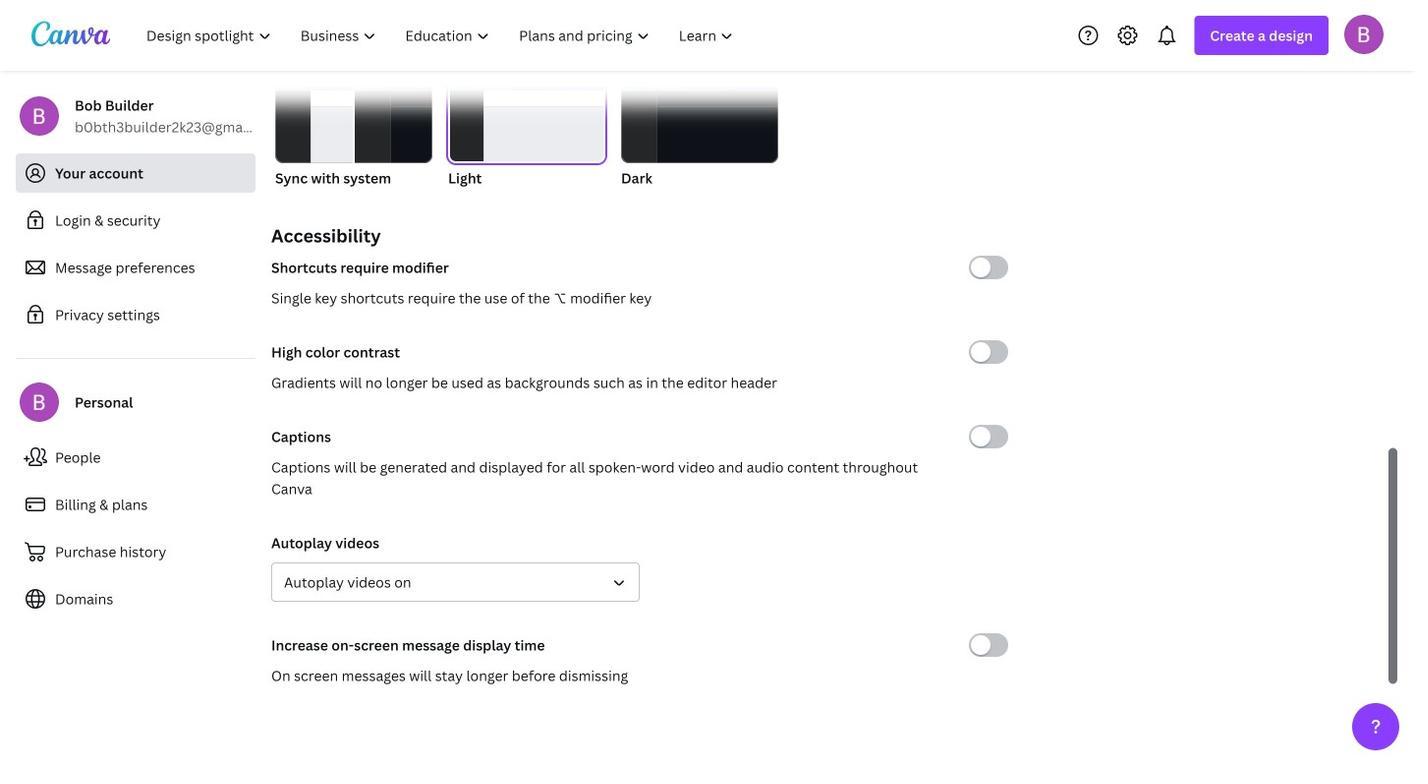 Task type: locate. For each thing, give the bounding box(es) containing it.
top level navigation element
[[134, 16, 751, 55]]

None button
[[275, 75, 433, 189], [448, 75, 606, 189], [621, 75, 779, 189], [271, 562, 640, 602], [275, 75, 433, 189], [448, 75, 606, 189], [621, 75, 779, 189], [271, 562, 640, 602]]

bob builder image
[[1345, 15, 1385, 54]]



Task type: vqa. For each thing, say whether or not it's contained in the screenshot.
'Bob Builder' icon
yes



